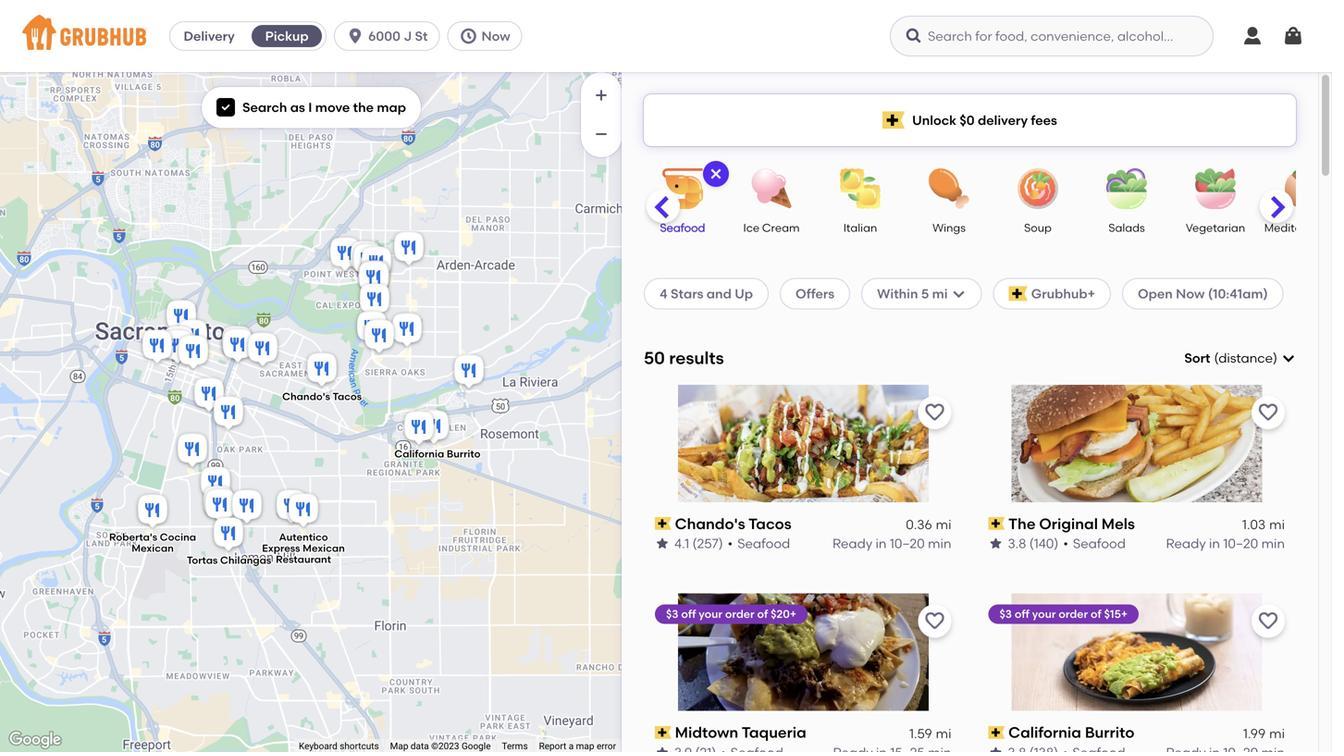 Task type: describe. For each thing, give the bounding box(es) containing it.
subscription pass image for chando's tacos
[[655, 517, 672, 530]]

data
[[411, 741, 429, 752]]

$3 for california burrito
[[1000, 608, 1013, 621]]

keyboard shortcuts button
[[299, 740, 379, 752]]

google
[[462, 741, 491, 752]]

fish face poke bar image
[[139, 327, 176, 368]]

thai terrace image
[[358, 244, 395, 285]]

i
[[308, 99, 312, 115]]

the original mels logo image
[[1012, 385, 1263, 502]]

star icon image for the original mels
[[989, 536, 1004, 551]]

and
[[707, 286, 732, 302]]

california burrito image
[[401, 409, 438, 449]]

taqueria
[[742, 724, 807, 742]]

3.8 (140)
[[1008, 536, 1059, 551]]

jack's urban eats image
[[389, 311, 426, 351]]

10–20 for the original mels
[[1224, 536, 1259, 551]]

jj's fish & chicken image
[[229, 487, 266, 528]]

1 vertical spatial map
[[576, 741, 595, 752]]

salads
[[1109, 221, 1145, 235]]

a
[[569, 741, 574, 752]]

offers
[[796, 286, 835, 302]]

wings image
[[917, 168, 982, 209]]

$3 for midtown taqueria
[[666, 608, 679, 621]]

svg image inside field
[[1282, 351, 1297, 366]]

keyboard
[[299, 741, 338, 752]]

cocina
[[160, 531, 196, 544]]

1.03 mi
[[1243, 517, 1286, 533]]

star icon image for chando's tacos
[[655, 536, 670, 551]]

terms
[[502, 741, 528, 752]]

mediterranea
[[1265, 221, 1333, 235]]

report
[[539, 741, 567, 752]]

1 horizontal spatial save this restaurant image
[[1258, 611, 1280, 633]]

1 vertical spatial chando's
[[675, 515, 746, 533]]

main navigation navigation
[[0, 0, 1333, 72]]

ice cream
[[744, 221, 800, 235]]

chili's image
[[347, 238, 384, 279]]

1 vertical spatial tacos
[[749, 515, 792, 533]]

cream
[[763, 221, 800, 235]]

st
[[415, 28, 428, 44]]

star icon image for midtown taqueria
[[655, 745, 670, 752]]

autentico express mexican restaurant
[[262, 531, 345, 566]]

3.8
[[1008, 536, 1027, 551]]

)
[[1274, 350, 1278, 366]]

star icon image for california burrito
[[989, 745, 1004, 752]]

ready in 10–20 min for the original mels
[[1167, 536, 1286, 551]]

soup
[[1025, 221, 1052, 235]]

delivery button
[[170, 21, 248, 51]]

5
[[922, 286, 929, 302]]

chilangas
[[220, 555, 271, 567]]

order for midtown
[[725, 608, 755, 621]]

vegetarian
[[1186, 221, 1246, 235]]

(10:41am)
[[1209, 286, 1269, 302]]

chando's tacos inside map region
[[282, 391, 362, 403]]

roberta's cocina mexican tortas chilangas
[[109, 531, 271, 567]]

california burrito logo image
[[978, 594, 1297, 711]]

stars
[[671, 286, 704, 302]]

autentico
[[279, 531, 328, 544]]

6000
[[368, 28, 401, 44]]

j
[[404, 28, 412, 44]]

report a map error
[[539, 741, 616, 752]]

pickup button
[[248, 21, 326, 51]]

california inside map region
[[395, 448, 444, 460]]

map data ©2023 google
[[390, 741, 491, 752]]

• seafood for tacos
[[728, 536, 791, 551]]

within 5 mi
[[877, 286, 948, 302]]

india gate cuisine image
[[174, 317, 211, 358]]

6000 j st
[[368, 28, 428, 44]]

4.1
[[675, 536, 690, 551]]

autentico express mexican restaurant image
[[285, 491, 322, 532]]

roberta's cocina mexican image
[[134, 492, 171, 533]]

seafood for the original mels
[[1073, 536, 1126, 551]]

captain crab image
[[327, 235, 364, 275]]

ice
[[744, 221, 760, 235]]

ono hawaiian bbq (ono-225) image
[[174, 431, 211, 472]]

none field containing sort
[[1185, 349, 1297, 368]]

ready for the original mels
[[1167, 536, 1207, 551]]

now button
[[447, 21, 530, 51]]

$15+
[[1105, 608, 1128, 621]]

e tea image
[[163, 298, 200, 338]]

wings
[[933, 221, 966, 235]]

$3 off your order of $20+
[[666, 608, 797, 621]]

report a map error link
[[539, 741, 616, 752]]

soup image
[[1006, 168, 1071, 209]]

wing wong chinese cuisine image
[[273, 487, 310, 528]]

mi for chando's tacos
[[936, 517, 952, 533]]

the
[[353, 99, 374, 115]]

©2023
[[431, 741, 460, 752]]

el gallo giro image
[[197, 464, 234, 505]]

tacos inside map region
[[333, 391, 362, 403]]

carniceria lopez image
[[200, 484, 237, 524]]

delivery
[[184, 28, 235, 44]]

subscription pass image for the original mels
[[989, 517, 1005, 530]]

poke noke image
[[361, 317, 398, 358]]

within
[[877, 286, 919, 302]]

caballo blanco image
[[202, 486, 239, 527]]

1 vertical spatial svg image
[[220, 102, 231, 113]]

the original mels
[[1009, 515, 1135, 533]]

golden dragon chinese restaurant image
[[191, 375, 228, 416]]

1.59 mi
[[910, 726, 952, 742]]

subscription pass image for midtown taqueria
[[655, 727, 672, 739]]

(257)
[[693, 536, 723, 551]]

• seafood for original
[[1064, 536, 1126, 551]]

unlock
[[913, 112, 957, 128]]

mi for the original mels
[[1270, 517, 1286, 533]]

0 horizontal spatial seafood
[[660, 221, 706, 235]]

results
[[669, 348, 724, 368]]

1.59
[[910, 726, 933, 742]]

minus icon image
[[592, 125, 611, 143]]

search as i move the map
[[242, 99, 406, 115]]

italian
[[844, 221, 878, 235]]

svg image inside now button
[[459, 27, 478, 45]]

sort
[[1185, 350, 1211, 366]]

your for midtown
[[699, 608, 723, 621]]



Task type: locate. For each thing, give the bounding box(es) containing it.
subscription pass image
[[989, 517, 1005, 530], [989, 727, 1005, 739]]

italian image
[[828, 168, 893, 209]]

1 horizontal spatial seafood
[[738, 536, 791, 551]]

2 horizontal spatial seafood
[[1073, 536, 1126, 551]]

save this restaurant image
[[1258, 401, 1280, 424], [924, 611, 946, 633]]

the original mels image
[[354, 309, 391, 349]]

in for chando's tacos
[[876, 536, 887, 551]]

0 vertical spatial svg image
[[905, 27, 924, 45]]

1 horizontal spatial chando's
[[675, 515, 746, 533]]

svg image inside 6000 j st button
[[346, 27, 365, 45]]

thai canteen image
[[160, 323, 197, 364]]

now inside now button
[[482, 28, 511, 44]]

chando's tacos image
[[304, 350, 341, 391]]

subscription pass image left the
[[989, 517, 1005, 530]]

1 vertical spatial now
[[1176, 286, 1205, 302]]

move
[[315, 99, 350, 115]]

0 vertical spatial chando's tacos
[[282, 391, 362, 403]]

1 horizontal spatial your
[[1033, 608, 1056, 621]]

•
[[728, 536, 733, 551], [1064, 536, 1069, 551]]

ice cream image
[[739, 168, 804, 209]]

1 horizontal spatial • seafood
[[1064, 536, 1126, 551]]

0 horizontal spatial chando's tacos
[[282, 391, 362, 403]]

seafood down seafood image
[[660, 221, 706, 235]]

1 horizontal spatial chando's tacos
[[675, 515, 792, 533]]

fees
[[1031, 112, 1058, 128]]

0 vertical spatial subscription pass image
[[655, 517, 672, 530]]

0 horizontal spatial • seafood
[[728, 536, 791, 551]]

your down (257)
[[699, 608, 723, 621]]

midtown taqueria
[[675, 724, 807, 742]]

distance
[[1219, 350, 1274, 366]]

• seafood right (257)
[[728, 536, 791, 551]]

subscription pass image
[[655, 517, 672, 530], [655, 727, 672, 739]]

map right a
[[576, 741, 595, 752]]

0 vertical spatial burrito
[[447, 448, 481, 460]]

2 • from the left
[[1064, 536, 1069, 551]]

1 horizontal spatial tacos
[[749, 515, 792, 533]]

your
[[699, 608, 723, 621], [1033, 608, 1056, 621]]

seafood
[[660, 221, 706, 235], [738, 536, 791, 551], [1073, 536, 1126, 551]]

svg image
[[1242, 25, 1264, 47], [1283, 25, 1305, 47], [346, 27, 365, 45], [459, 27, 478, 45], [709, 167, 724, 181], [952, 286, 967, 301], [1282, 351, 1297, 366]]

1 vertical spatial subscription pass image
[[655, 727, 672, 739]]

1 horizontal spatial ready
[[1167, 536, 1207, 551]]

1 • seafood from the left
[[728, 536, 791, 551]]

delivery
[[978, 112, 1028, 128]]

1 subscription pass image from the top
[[655, 517, 672, 530]]

10–20 down "0.36"
[[890, 536, 925, 551]]

min down 1.03 mi
[[1262, 536, 1286, 551]]

Search for food, convenience, alcohol... search field
[[890, 16, 1214, 56]]

tortas chilangas image
[[210, 515, 247, 556]]

mexican inside autentico express mexican restaurant
[[303, 542, 345, 555]]

chando's inside map region
[[282, 391, 330, 403]]

fixins soul kitchen image
[[210, 394, 247, 435]]

in for the original mels
[[1210, 536, 1221, 551]]

0.36
[[906, 517, 933, 533]]

1 $3 from the left
[[666, 608, 679, 621]]

1.03
[[1243, 517, 1266, 533]]

tacos down poke noke image
[[333, 391, 362, 403]]

california burrito inside map region
[[395, 448, 481, 460]]

0 horizontal spatial save this restaurant image
[[924, 401, 946, 424]]

0 vertical spatial save this restaurant image
[[924, 401, 946, 424]]

6000 j st button
[[334, 21, 447, 51]]

search
[[242, 99, 287, 115]]

pickup
[[265, 28, 309, 44]]

burrito down sunshine hawaiian bbq "icon"
[[447, 448, 481, 460]]

min down 0.36 mi
[[928, 536, 952, 551]]

tacos
[[333, 391, 362, 403], [749, 515, 792, 533]]

1 horizontal spatial grubhub plus flag logo image
[[1009, 286, 1028, 301]]

1 vertical spatial grubhub plus flag logo image
[[1009, 286, 1028, 301]]

1 in from the left
[[876, 536, 887, 551]]

plus icon image
[[592, 86, 611, 105]]

off for california
[[1015, 608, 1030, 621]]

los inmortales taqueria image
[[391, 229, 428, 270]]

0 horizontal spatial in
[[876, 536, 887, 551]]

1.99 mi
[[1244, 726, 1286, 742]]

mels
[[1102, 515, 1135, 533]]

error
[[597, 741, 616, 752]]

original
[[1040, 515, 1099, 533]]

chando's right fixins soul kitchen image in the bottom of the page
[[282, 391, 330, 403]]

chando's up (257)
[[675, 515, 746, 533]]

of for burrito
[[1091, 608, 1102, 621]]

1 vertical spatial subscription pass image
[[989, 727, 1005, 739]]

0 vertical spatial grubhub plus flag logo image
[[883, 112, 905, 129]]

$0
[[960, 112, 975, 128]]

1 vertical spatial california
[[1009, 724, 1082, 742]]

star icon image
[[655, 536, 670, 551], [989, 536, 1004, 551], [655, 745, 670, 752], [989, 745, 1004, 752]]

tortas
[[187, 555, 218, 567]]

50 results
[[644, 348, 724, 368]]

1 10–20 from the left
[[890, 536, 925, 551]]

1 horizontal spatial order
[[1059, 608, 1089, 621]]

mi right "0.36"
[[936, 517, 952, 533]]

1 horizontal spatial off
[[1015, 608, 1030, 621]]

$20+
[[771, 608, 797, 621]]

0 horizontal spatial california burrito
[[395, 448, 481, 460]]

off
[[682, 608, 696, 621], [1015, 608, 1030, 621]]

google image
[[5, 728, 66, 752]]

0.36 mi
[[906, 517, 952, 533]]

2 off from the left
[[1015, 608, 1030, 621]]

0 horizontal spatial chando's
[[282, 391, 330, 403]]

mi right 5 on the top of the page
[[933, 286, 948, 302]]

2 subscription pass image from the top
[[655, 727, 672, 739]]

keyboard shortcuts
[[299, 741, 379, 752]]

0 horizontal spatial •
[[728, 536, 733, 551]]

2 ready in 10–20 min from the left
[[1167, 536, 1286, 551]]

0 horizontal spatial mexican
[[132, 542, 174, 555]]

• right (257)
[[728, 536, 733, 551]]

subscription pass image for california burrito
[[989, 727, 1005, 739]]

of left $15+
[[1091, 608, 1102, 621]]

0 horizontal spatial burrito
[[447, 448, 481, 460]]

sunshine hawaiian bbq image
[[410, 406, 447, 447]]

off down 3.8
[[1015, 608, 1030, 621]]

mi for midtown taqueria
[[936, 726, 952, 742]]

1 your from the left
[[699, 608, 723, 621]]

mi
[[933, 286, 948, 302], [936, 517, 952, 533], [1270, 517, 1286, 533], [936, 726, 952, 742], [1270, 726, 1286, 742]]

grubhub+
[[1032, 286, 1096, 302]]

ready in 10–20 min for chando's tacos
[[833, 536, 952, 551]]

mexican for roberta's
[[132, 542, 174, 555]]

of
[[758, 608, 768, 621], [1091, 608, 1102, 621]]

map region
[[0, 0, 714, 752]]

$3
[[666, 608, 679, 621], [1000, 608, 1013, 621]]

1 horizontal spatial in
[[1210, 536, 1221, 551]]

seafood right (257)
[[738, 536, 791, 551]]

0 horizontal spatial now
[[482, 28, 511, 44]]

10–20
[[890, 536, 925, 551], [1224, 536, 1259, 551]]

seafood down mels
[[1073, 536, 1126, 551]]

0 horizontal spatial svg image
[[220, 102, 231, 113]]

0 horizontal spatial your
[[699, 608, 723, 621]]

1 order from the left
[[725, 608, 755, 621]]

as
[[290, 99, 305, 115]]

1 horizontal spatial california
[[1009, 724, 1082, 742]]

0 horizontal spatial off
[[682, 608, 696, 621]]

mexican for autentico
[[303, 542, 345, 555]]

of for taqueria
[[758, 608, 768, 621]]

order
[[725, 608, 755, 621], [1059, 608, 1089, 621]]

0 horizontal spatial california
[[395, 448, 444, 460]]

mi right 1.03
[[1270, 517, 1286, 533]]

chando's
[[282, 391, 330, 403], [675, 515, 746, 533]]

chando's tacos logo image
[[644, 385, 963, 502]]

min for chando's tacos
[[928, 536, 952, 551]]

midtown taqueria image
[[244, 330, 281, 371]]

0 vertical spatial now
[[482, 28, 511, 44]]

tacos down chando's tacos logo
[[749, 515, 792, 533]]

midtown
[[675, 724, 739, 742]]

order left $20+
[[725, 608, 755, 621]]

1 horizontal spatial now
[[1176, 286, 1205, 302]]

None field
[[1185, 349, 1297, 368]]

0 horizontal spatial tacos
[[333, 391, 362, 403]]

2 of from the left
[[1091, 608, 1102, 621]]

0 horizontal spatial save this restaurant image
[[924, 611, 946, 633]]

1 horizontal spatial •
[[1064, 536, 1069, 551]]

0 horizontal spatial $3
[[666, 608, 679, 621]]

outback steakhouse image
[[355, 259, 392, 299]]

la fiesta taqueria image
[[219, 326, 256, 367]]

svg image up unlock
[[905, 27, 924, 45]]

• down original
[[1064, 536, 1069, 551]]

• seafood
[[728, 536, 791, 551], [1064, 536, 1126, 551]]

your down (140)
[[1033, 608, 1056, 621]]

mexican down autentico express mexican restaurant icon
[[303, 542, 345, 555]]

ready for chando's tacos
[[833, 536, 873, 551]]

1 • from the left
[[728, 536, 733, 551]]

subscription pass image right the 1.59 mi
[[989, 727, 1005, 739]]

1 ready in 10–20 min from the left
[[833, 536, 952, 551]]

0 horizontal spatial min
[[928, 536, 952, 551]]

salads image
[[1095, 168, 1160, 209]]

grubhub plus flag logo image left grubhub+
[[1009, 286, 1028, 301]]

now right open
[[1176, 286, 1205, 302]]

2 in from the left
[[1210, 536, 1221, 551]]

0 vertical spatial california burrito
[[395, 448, 481, 460]]

open
[[1138, 286, 1173, 302]]

california fish grill image
[[350, 241, 387, 282]]

2 $3 from the left
[[1000, 608, 1013, 621]]

of left $20+
[[758, 608, 768, 621]]

1 horizontal spatial 10–20
[[1224, 536, 1259, 551]]

2 your from the left
[[1033, 608, 1056, 621]]

1 horizontal spatial mexican
[[303, 542, 345, 555]]

grubhub plus flag logo image for unlock $0 delivery fees
[[883, 112, 905, 129]]

off down 4.1
[[682, 608, 696, 621]]

1 ready from the left
[[833, 536, 873, 551]]

0 horizontal spatial grubhub plus flag logo image
[[883, 112, 905, 129]]

del taco image
[[218, 323, 255, 364]]

vegetarian image
[[1184, 168, 1249, 209]]

10–20 down 1.03
[[1224, 536, 1259, 551]]

1 off from the left
[[682, 608, 696, 621]]

shortcuts
[[340, 741, 379, 752]]

0 horizontal spatial of
[[758, 608, 768, 621]]

grubhub plus flag logo image for grubhub+
[[1009, 286, 1028, 301]]

4 stars and up
[[660, 286, 753, 302]]

2 ready from the left
[[1167, 536, 1207, 551]]

• for original
[[1064, 536, 1069, 551]]

2 min from the left
[[1262, 536, 1286, 551]]

0 vertical spatial save this restaurant image
[[1258, 401, 1280, 424]]

superb burger fish and chips image
[[416, 408, 453, 448]]

$3 down 4.1
[[666, 608, 679, 621]]

0 vertical spatial tacos
[[333, 391, 362, 403]]

mexican
[[303, 542, 345, 555], [132, 542, 174, 555]]

• for tacos
[[728, 536, 733, 551]]

orchid thai restaurant & bar image
[[159, 327, 196, 368]]

1 horizontal spatial min
[[1262, 536, 1286, 551]]

burrito inside map region
[[447, 448, 481, 460]]

chando's tacos
[[282, 391, 362, 403], [675, 515, 792, 533]]

now
[[482, 28, 511, 44], [1176, 286, 1205, 302]]

1 vertical spatial chando's tacos
[[675, 515, 792, 533]]

roberta's
[[109, 531, 157, 544]]

california burrito
[[395, 448, 481, 460], [1009, 724, 1135, 742]]

50
[[644, 348, 665, 368]]

red lobster image
[[356, 258, 393, 298]]

0 horizontal spatial ready
[[833, 536, 873, 551]]

mi right the 1.59
[[936, 726, 952, 742]]

1 min from the left
[[928, 536, 952, 551]]

(
[[1215, 350, 1219, 366]]

mi right 1.99
[[1270, 726, 1286, 742]]

open now (10:41am)
[[1138, 286, 1269, 302]]

mexican inside "roberta's cocina mexican tortas chilangas"
[[132, 542, 174, 555]]

0 horizontal spatial ready in 10–20 min
[[833, 536, 952, 551]]

1 horizontal spatial save this restaurant image
[[1258, 401, 1280, 424]]

your for california
[[1033, 608, 1056, 621]]

0 horizontal spatial map
[[377, 99, 406, 115]]

1 vertical spatial save this restaurant image
[[1258, 611, 1280, 633]]

1.99
[[1244, 726, 1266, 742]]

tea cup cafe image
[[175, 333, 212, 373]]

2 • seafood from the left
[[1064, 536, 1126, 551]]

1 vertical spatial burrito
[[1085, 724, 1135, 742]]

1 of from the left
[[758, 608, 768, 621]]

save this restaurant image
[[924, 401, 946, 424], [1258, 611, 1280, 633]]

burrito down california burrito logo
[[1085, 724, 1135, 742]]

(140)
[[1030, 536, 1059, 551]]

1 horizontal spatial ready in 10–20 min
[[1167, 536, 1286, 551]]

ready
[[833, 536, 873, 551], [1167, 536, 1207, 551]]

min for the original mels
[[1262, 536, 1286, 551]]

mi for california burrito
[[1270, 726, 1286, 742]]

ready in 10–20 min down 1.03
[[1167, 536, 1286, 551]]

0 vertical spatial california
[[395, 448, 444, 460]]

mexican down "roberta's cocina mexican" 'image'
[[132, 542, 174, 555]]

4
[[660, 286, 668, 302]]

express
[[262, 542, 300, 555]]

1 vertical spatial california burrito
[[1009, 724, 1135, 742]]

burrito
[[447, 448, 481, 460], [1085, 724, 1135, 742]]

1 horizontal spatial of
[[1091, 608, 1102, 621]]

0 horizontal spatial order
[[725, 608, 755, 621]]

map
[[390, 741, 409, 752]]

1 vertical spatial save this restaurant image
[[924, 611, 946, 633]]

order left $15+
[[1059, 608, 1089, 621]]

seafood for chando's tacos
[[738, 536, 791, 551]]

$3 off your order of $15+
[[1000, 608, 1128, 621]]

0 horizontal spatial 10–20
[[890, 536, 925, 551]]

midtown taqueria logo image
[[644, 594, 963, 711]]

grubhub plus flag logo image left unlock
[[883, 112, 905, 129]]

min
[[928, 536, 952, 551], [1262, 536, 1286, 551]]

2 subscription pass image from the top
[[989, 727, 1005, 739]]

1 subscription pass image from the top
[[989, 517, 1005, 530]]

0 vertical spatial chando's
[[282, 391, 330, 403]]

seafood image
[[651, 168, 715, 209]]

1 horizontal spatial svg image
[[905, 27, 924, 45]]

off for midtown
[[682, 608, 696, 621]]

blue house korean bbq image
[[356, 281, 393, 322]]

2 10–20 from the left
[[1224, 536, 1259, 551]]

$3 down 3.8
[[1000, 608, 1013, 621]]

4.1 (257)
[[675, 536, 723, 551]]

unlock $0 delivery fees
[[913, 112, 1058, 128]]

now right st
[[482, 28, 511, 44]]

the
[[1009, 515, 1036, 533]]

1 horizontal spatial $3
[[1000, 608, 1013, 621]]

chando's tacos down poke noke image
[[282, 391, 362, 403]]

2 order from the left
[[1059, 608, 1089, 621]]

• seafood down the "the original mels"
[[1064, 536, 1126, 551]]

1 horizontal spatial map
[[576, 741, 595, 752]]

up
[[735, 286, 753, 302]]

sort ( distance )
[[1185, 350, 1278, 366]]

0 vertical spatial subscription pass image
[[989, 517, 1005, 530]]

1 horizontal spatial california burrito
[[1009, 724, 1135, 742]]

svg image left search
[[220, 102, 231, 113]]

taqueria ay jalisco express image
[[451, 352, 488, 393]]

order for california
[[1059, 608, 1089, 621]]

10–20 for chando's tacos
[[890, 536, 925, 551]]

svg image inside main navigation navigation
[[905, 27, 924, 45]]

map right the
[[377, 99, 406, 115]]

chando's tacos up (257)
[[675, 515, 792, 533]]

svg image
[[905, 27, 924, 45], [220, 102, 231, 113]]

0 vertical spatial map
[[377, 99, 406, 115]]

restaurant
[[276, 553, 331, 566]]

1 horizontal spatial burrito
[[1085, 724, 1135, 742]]

terms link
[[502, 741, 528, 752]]

grubhub plus flag logo image
[[883, 112, 905, 129], [1009, 286, 1028, 301]]

ready in 10–20 min down "0.36"
[[833, 536, 952, 551]]



Task type: vqa. For each thing, say whether or not it's contained in the screenshot.
The Thai Terrace "icon"
yes



